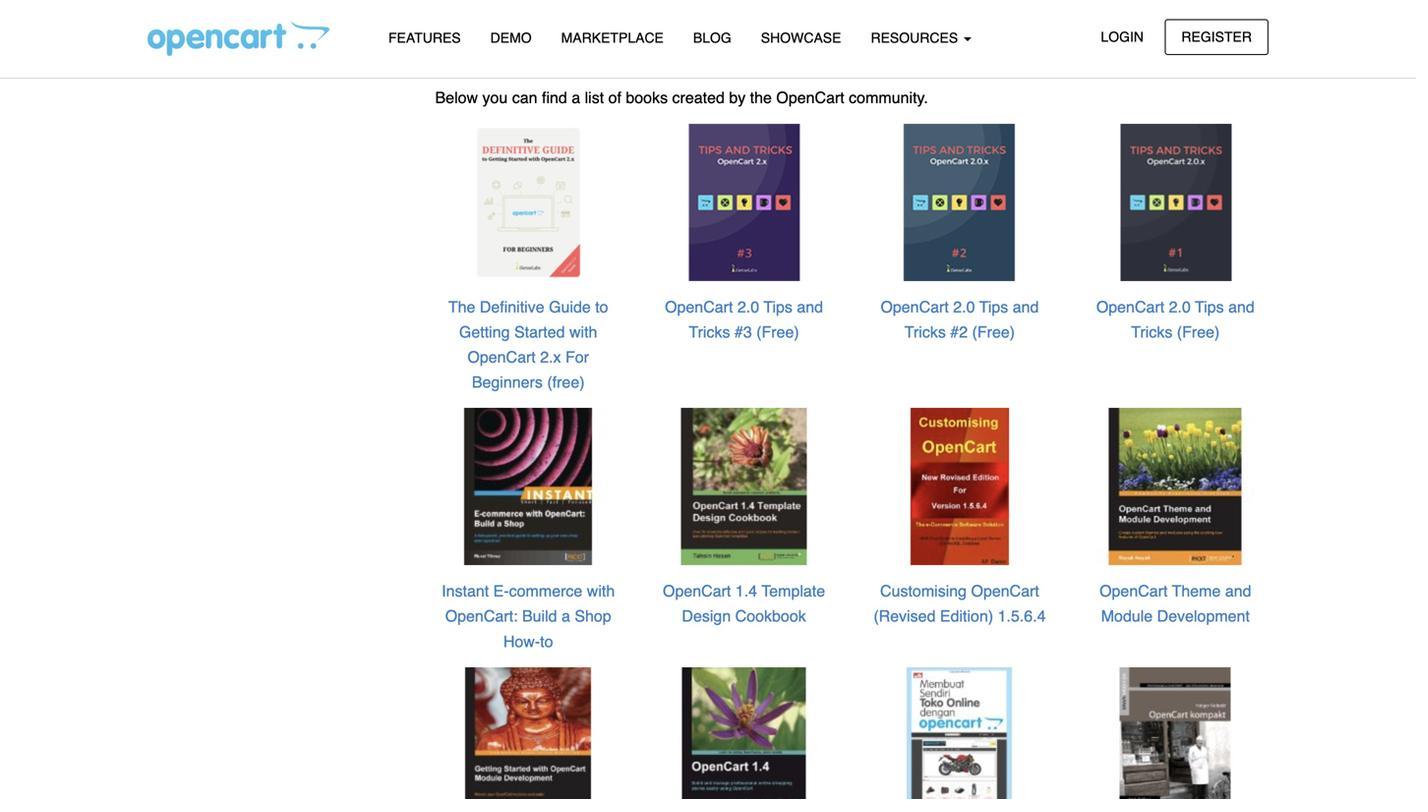 Task type: vqa. For each thing, say whether or not it's contained in the screenshot.
cover
no



Task type: describe. For each thing, give the bounding box(es) containing it.
#2
[[951, 323, 968, 341]]

features
[[389, 30, 461, 46]]

(revised
[[874, 608, 936, 626]]

(free) for #3
[[757, 323, 799, 341]]

the
[[448, 298, 476, 316]]

opencart tips and tricks part 3 image
[[665, 123, 824, 282]]

#3
[[735, 323, 752, 341]]

1.4
[[736, 582, 757, 601]]

tips for (free)
[[1195, 298, 1224, 316]]

design
[[682, 608, 731, 626]]

and for opencart 2.0 tips and tricks (free)
[[1229, 298, 1255, 316]]

community.
[[849, 89, 928, 107]]

opencart 2.0 tips and tricks (free) link
[[1097, 298, 1255, 341]]

you
[[483, 89, 508, 107]]

features link
[[374, 21, 476, 55]]

can
[[512, 89, 538, 107]]

resources
[[871, 30, 962, 46]]

opencart 2.0 tips and tricks #2 (free) link
[[881, 298, 1039, 341]]

opencart inside the customising opencart (revised edition) 1.5.6.4
[[971, 582, 1040, 601]]

template
[[762, 582, 825, 601]]

list
[[585, 89, 604, 107]]

the definitive guide to getting started with opencart 2.x for beginners (free)
[[448, 298, 608, 392]]

e-
[[493, 582, 509, 601]]

with inside instant e-commerce with opencart: build a shop how-to
[[587, 582, 615, 601]]

opencart inside opencart 1.4 template design cookbook
[[663, 582, 731, 601]]

theme
[[1172, 582, 1221, 601]]

opencart 1.4: beginner's guide image
[[665, 667, 824, 800]]

commerce
[[509, 582, 583, 601]]

tricks for (free)
[[1132, 323, 1173, 341]]

opencart theme and module development image
[[1096, 407, 1256, 567]]

opencart theme and module development
[[1100, 582, 1252, 626]]

books
[[626, 89, 668, 107]]

opencart kompakt (web-edition) (german edition) image
[[1096, 667, 1256, 800]]

tips for #3
[[764, 298, 793, 316]]

showcase link
[[746, 21, 856, 55]]

opencart 2.0 tips and tricks #3 (free)
[[665, 298, 823, 341]]

edition)
[[940, 608, 994, 626]]

and inside opencart theme and module development
[[1226, 582, 1252, 601]]

getting
[[459, 323, 510, 341]]

beginners
[[472, 373, 543, 392]]

register link
[[1165, 19, 1269, 55]]

guide
[[549, 298, 591, 316]]

a inside instant e-commerce with opencart: build a shop how-to
[[562, 608, 570, 626]]

customising
[[880, 582, 967, 601]]

tips for #2
[[980, 298, 1009, 316]]

opencart 2.0 tips and tricks (free)
[[1097, 298, 1255, 341]]

marketplace
[[561, 30, 664, 46]]

cookbook
[[735, 608, 806, 626]]

the definitive guide to getting started with opencart 2.x for beginners image
[[449, 123, 608, 282]]

for
[[566, 348, 589, 366]]

instant e-commerce with opencart: build a shop how-to image
[[449, 407, 608, 567]]

below you can find a list of books created by the opencart community.
[[435, 89, 928, 107]]

(free) for #2
[[972, 323, 1015, 341]]

tricks for #2
[[905, 323, 946, 341]]

opencart:
[[445, 608, 518, 626]]

blog link
[[679, 21, 746, 55]]

opencart inside opencart 2.0 tips and tricks #2 (free)
[[881, 298, 949, 316]]

0 vertical spatial a
[[572, 89, 581, 107]]

opencart theme and module development link
[[1100, 582, 1252, 626]]

marketplace link
[[547, 21, 679, 55]]

opencart 1.4 template design cookbook
[[663, 582, 825, 626]]

resources link
[[856, 21, 987, 55]]

how-
[[503, 633, 540, 651]]



Task type: locate. For each thing, give the bounding box(es) containing it.
2 horizontal spatial 2.0
[[1169, 298, 1191, 316]]

tips
[[764, 298, 793, 316], [980, 298, 1009, 316], [1195, 298, 1224, 316]]

additional reading
[[435, 0, 704, 34]]

and
[[797, 298, 823, 316], [1013, 298, 1039, 316], [1229, 298, 1255, 316], [1226, 582, 1252, 601]]

opencart - open source shopping cart solution image
[[148, 21, 330, 56]]

0 vertical spatial to
[[595, 298, 608, 316]]

created
[[672, 89, 725, 107]]

free opencart book image
[[1096, 123, 1256, 282]]

1 vertical spatial with
[[587, 582, 615, 601]]

of
[[609, 89, 622, 107]]

2.0
[[738, 298, 760, 316], [953, 298, 975, 316], [1169, 298, 1191, 316]]

opencart inside opencart 2.0 tips and tricks #3 (free)
[[665, 298, 733, 316]]

find
[[542, 89, 567, 107]]

opencart 2.0 tips and tricks #2 (free)
[[881, 298, 1039, 341]]

and for opencart 2.0 tips and tricks #2 (free)
[[1013, 298, 1039, 316]]

with
[[570, 323, 598, 341], [587, 582, 615, 601]]

0 horizontal spatial a
[[562, 608, 570, 626]]

0 horizontal spatial to
[[540, 633, 553, 651]]

tips inside opencart 2.0 tips and tricks #3 (free)
[[764, 298, 793, 316]]

demo
[[491, 30, 532, 46]]

tricks inside opencart 2.0 tips and tricks (free)
[[1132, 323, 1173, 341]]

customising opencart (revised edition) 1.5.6.4 link
[[874, 582, 1046, 626]]

1 tips from the left
[[764, 298, 793, 316]]

3 tips from the left
[[1195, 298, 1224, 316]]

tricks inside opencart 2.0 tips and tricks #3 (free)
[[689, 323, 730, 341]]

2 2.0 from the left
[[953, 298, 975, 316]]

build
[[522, 608, 557, 626]]

login
[[1101, 29, 1144, 45]]

(free) inside opencart 2.0 tips and tricks (free)
[[1177, 323, 1220, 341]]

login link
[[1084, 19, 1161, 55]]

1.5.6.4
[[998, 608, 1046, 626]]

and inside opencart 2.0 tips and tricks #3 (free)
[[797, 298, 823, 316]]

to inside instant e-commerce with opencart: build a shop how-to
[[540, 633, 553, 651]]

2.0 for #2
[[953, 298, 975, 316]]

definitive
[[480, 298, 545, 316]]

0 horizontal spatial 2.0
[[738, 298, 760, 316]]

1 2.0 from the left
[[738, 298, 760, 316]]

(free) inside opencart 2.0 tips and tricks #2 (free)
[[972, 323, 1015, 341]]

a right the build
[[562, 608, 570, 626]]

tips inside opencart 2.0 tips and tricks (free)
[[1195, 298, 1224, 316]]

1 horizontal spatial 2.0
[[953, 298, 975, 316]]

(free)
[[757, 323, 799, 341], [972, 323, 1015, 341], [1177, 323, 1220, 341]]

2.0 for (free)
[[1169, 298, 1191, 316]]

3 2.0 from the left
[[1169, 298, 1191, 316]]

1 vertical spatial a
[[562, 608, 570, 626]]

a left list
[[572, 89, 581, 107]]

2 (free) from the left
[[972, 323, 1015, 341]]

2 tips from the left
[[980, 298, 1009, 316]]

showcase
[[761, 30, 842, 46]]

with inside the definitive guide to getting started with opencart 2.x for beginners (free)
[[570, 323, 598, 341]]

getting started with opencart module development image
[[449, 667, 608, 800]]

and inside opencart 2.0 tips and tricks #2 (free)
[[1013, 298, 1039, 316]]

and for opencart 2.0 tips and tricks #3 (free)
[[797, 298, 823, 316]]

to inside the definitive guide to getting started with opencart 2.x for beginners (free)
[[595, 298, 608, 316]]

and inside opencart 2.0 tips and tricks (free)
[[1229, 298, 1255, 316]]

to
[[595, 298, 608, 316], [540, 633, 553, 651]]

1 horizontal spatial (free)
[[972, 323, 1015, 341]]

below
[[435, 89, 478, 107]]

opencart inside opencart theme and module development
[[1100, 582, 1168, 601]]

2 horizontal spatial tricks
[[1132, 323, 1173, 341]]

(free) inside opencart 2.0 tips and tricks #3 (free)
[[757, 323, 799, 341]]

shop
[[575, 608, 612, 626]]

3 (free) from the left
[[1177, 323, 1220, 341]]

0 horizontal spatial tricks
[[689, 323, 730, 341]]

2 horizontal spatial tips
[[1195, 298, 1224, 316]]

with up shop
[[587, 582, 615, 601]]

(free)
[[547, 373, 585, 392]]

2.0 inside opencart 2.0 tips and tricks (free)
[[1169, 298, 1191, 316]]

to right guide
[[595, 298, 608, 316]]

a
[[572, 89, 581, 107], [562, 608, 570, 626]]

1 vertical spatial to
[[540, 633, 553, 651]]

customising opencart (revised edition) 1.5.6.4
[[874, 582, 1046, 626]]

opencart inside opencart 2.0 tips and tricks (free)
[[1097, 298, 1165, 316]]

module
[[1101, 608, 1153, 626]]

register
[[1182, 29, 1252, 45]]

development
[[1157, 608, 1250, 626]]

instant
[[442, 582, 489, 601]]

0 vertical spatial with
[[570, 323, 598, 341]]

to down the build
[[540, 633, 553, 651]]

instant e-commerce with opencart: build a shop how-to link
[[442, 582, 615, 651]]

2.0 inside opencart 2.0 tips and tricks #2 (free)
[[953, 298, 975, 316]]

2.x
[[540, 348, 561, 366]]

1 (free) from the left
[[757, 323, 799, 341]]

blog
[[693, 30, 732, 46]]

tricks
[[689, 323, 730, 341], [905, 323, 946, 341], [1132, 323, 1173, 341]]

opencart 1.4 template design cookbook image
[[665, 407, 824, 567]]

opencart tips and tricks part 2 image
[[880, 123, 1040, 282]]

by
[[729, 89, 746, 107]]

0 horizontal spatial tips
[[764, 298, 793, 316]]

demo link
[[476, 21, 547, 55]]

1 horizontal spatial a
[[572, 89, 581, 107]]

3 tricks from the left
[[1132, 323, 1173, 341]]

1 horizontal spatial tricks
[[905, 323, 946, 341]]

tricks inside opencart 2.0 tips and tricks #2 (free)
[[905, 323, 946, 341]]

membuat sendiri toko online dengan opencart (indonesian edition) image
[[880, 667, 1040, 800]]

tricks for #3
[[689, 323, 730, 341]]

additional
[[435, 0, 580, 34]]

started
[[514, 323, 565, 341]]

2 tricks from the left
[[905, 323, 946, 341]]

2.0 for #3
[[738, 298, 760, 316]]

opencart 1.4 template design cookbook link
[[663, 582, 825, 626]]

tips inside opencart 2.0 tips and tricks #2 (free)
[[980, 298, 1009, 316]]

1 horizontal spatial tips
[[980, 298, 1009, 316]]

the definitive guide to getting started with opencart 2.x for beginners (free) link
[[448, 298, 608, 392]]

customising opencart (revised edition) 1.5.6.4 image
[[880, 407, 1040, 567]]

2.0 inside opencart 2.0 tips and tricks #3 (free)
[[738, 298, 760, 316]]

2 horizontal spatial (free)
[[1177, 323, 1220, 341]]

1 horizontal spatial to
[[595, 298, 608, 316]]

opencart 2.0 tips and tricks #3 (free) link
[[665, 298, 823, 341]]

with up for
[[570, 323, 598, 341]]

1 tricks from the left
[[689, 323, 730, 341]]

reading
[[588, 0, 704, 34]]

opencart
[[776, 89, 845, 107], [665, 298, 733, 316], [881, 298, 949, 316], [1097, 298, 1165, 316], [468, 348, 536, 366], [663, 582, 731, 601], [971, 582, 1040, 601], [1100, 582, 1168, 601]]

the
[[750, 89, 772, 107]]

instant e-commerce with opencart: build a shop how-to
[[442, 582, 615, 651]]

opencart inside the definitive guide to getting started with opencart 2.x for beginners (free)
[[468, 348, 536, 366]]

0 horizontal spatial (free)
[[757, 323, 799, 341]]



